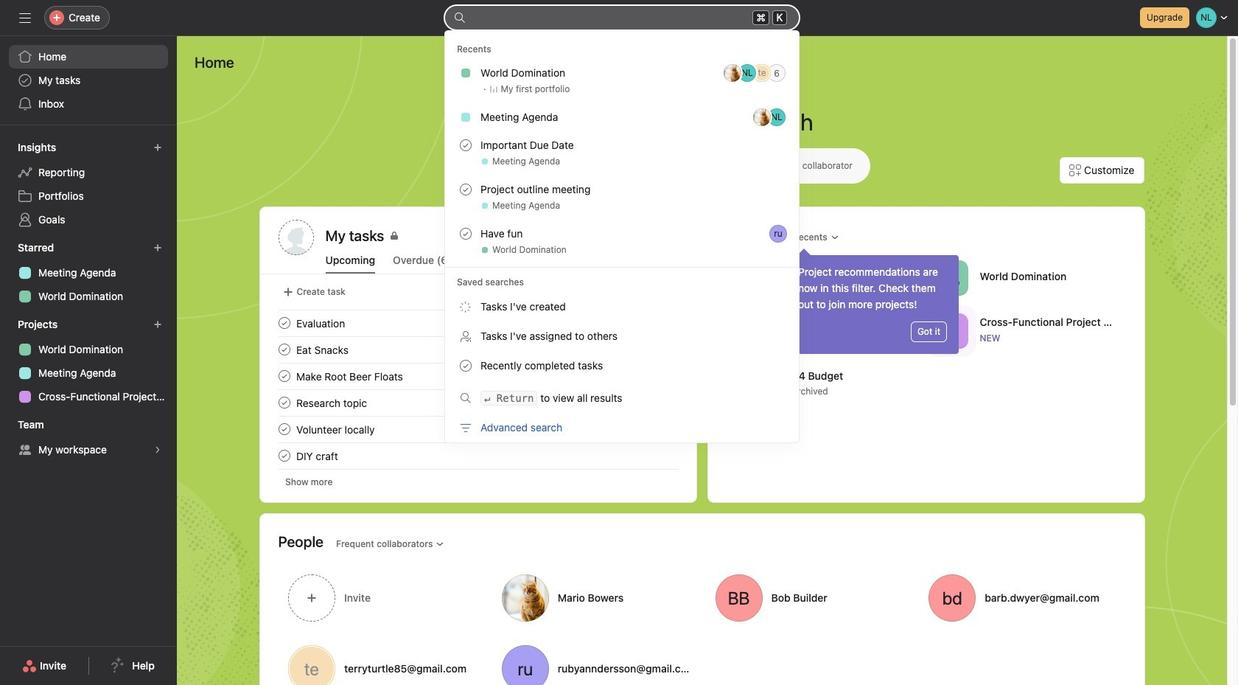Task type: locate. For each thing, give the bounding box(es) containing it.
mark complete image for third mark complete option from the top of the page
[[275, 394, 293, 412]]

2 mark complete image from the top
[[275, 341, 293, 358]]

3 mark complete checkbox from the top
[[275, 394, 293, 412]]

prominent image
[[454, 12, 466, 24]]

None field
[[445, 6, 799, 29]]

0 vertical spatial mark complete checkbox
[[275, 314, 293, 332]]

1 mark complete checkbox from the top
[[275, 314, 293, 332]]

mark complete image for second mark complete checkbox
[[275, 420, 293, 438]]

mark complete image
[[275, 314, 293, 332], [275, 341, 293, 358], [275, 367, 293, 385], [275, 394, 293, 412], [275, 420, 293, 438]]

1 vertical spatial mark complete checkbox
[[275, 367, 293, 385]]

2 mark complete checkbox from the top
[[275, 367, 293, 385]]

Mark complete checkbox
[[275, 341, 293, 358], [275, 367, 293, 385], [275, 394, 293, 412]]

Mark complete checkbox
[[275, 314, 293, 332], [275, 420, 293, 438], [275, 447, 293, 465]]

list item
[[727, 255, 927, 300], [261, 336, 697, 363], [261, 363, 697, 389], [261, 442, 697, 469]]

projects element
[[0, 311, 177, 412]]

2 vertical spatial mark complete checkbox
[[275, 394, 293, 412]]

see details, my workspace image
[[153, 445, 162, 454]]

mark complete image
[[275, 447, 293, 465]]

global element
[[0, 36, 177, 125]]

mark complete image for 2nd mark complete option from the bottom of the page
[[275, 367, 293, 385]]

1 vertical spatial mark complete checkbox
[[275, 420, 293, 438]]

5 mark complete image from the top
[[275, 420, 293, 438]]

0 vertical spatial mark complete checkbox
[[275, 341, 293, 358]]

add items to starred image
[[153, 243, 162, 252]]

2 vertical spatial mark complete checkbox
[[275, 447, 293, 465]]

4 mark complete image from the top
[[275, 394, 293, 412]]

3 mark complete image from the top
[[275, 367, 293, 385]]

tooltip
[[787, 251, 959, 354]]

1 mark complete image from the top
[[275, 314, 293, 332]]

Search tasks, projects, and more text field
[[445, 6, 799, 29]]



Task type: describe. For each thing, give the bounding box(es) containing it.
new insights image
[[153, 143, 162, 152]]

hide sidebar image
[[19, 12, 31, 24]]

starred element
[[0, 235, 177, 311]]

rocket image
[[942, 269, 959, 287]]

add profile photo image
[[278, 220, 314, 255]]

1 mark complete checkbox from the top
[[275, 341, 293, 358]]

line_and_symbols image
[[942, 322, 959, 340]]

new project or portfolio image
[[153, 320, 162, 329]]

3 mark complete checkbox from the top
[[275, 447, 293, 465]]

insights element
[[0, 134, 177, 235]]

mark complete image for third mark complete option from the bottom
[[275, 341, 293, 358]]

2 mark complete checkbox from the top
[[275, 420, 293, 438]]

teams element
[[0, 412, 177, 465]]

mark complete image for third mark complete checkbox from the bottom of the page
[[275, 314, 293, 332]]



Task type: vqa. For each thing, say whether or not it's contained in the screenshot.
topmost track
no



